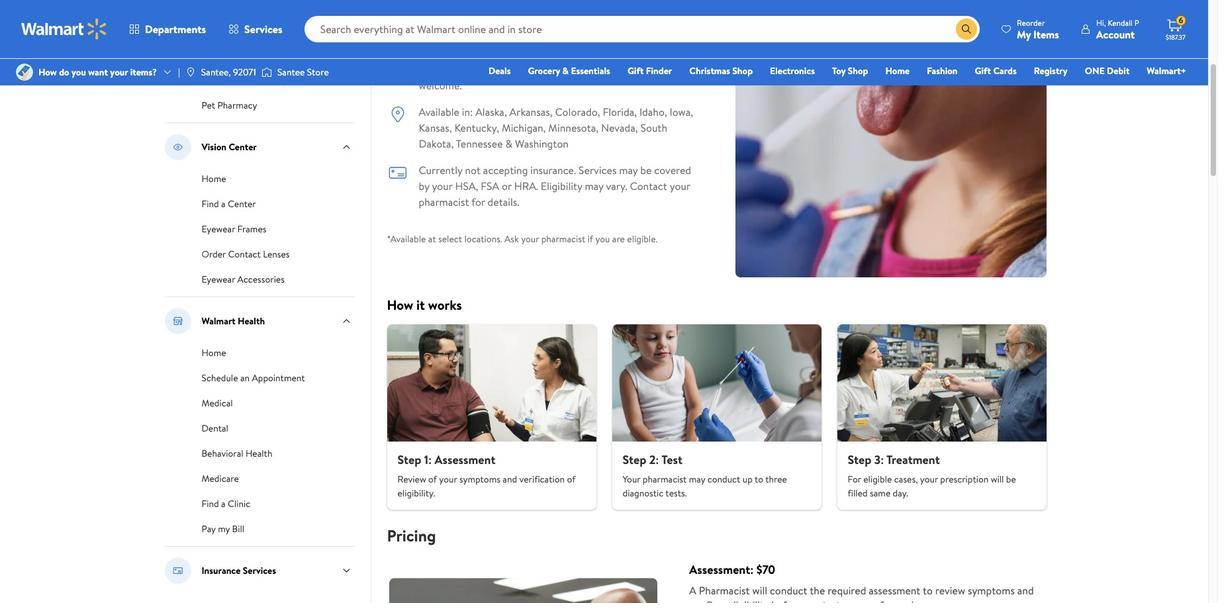 Task type: locate. For each thing, give the bounding box(es) containing it.
may inside step 2: test your pharmacist may conduct up to three diagnostic tests.
[[689, 473, 705, 486]]

pharmacy
[[240, 9, 280, 22], [247, 73, 287, 87], [218, 99, 257, 112]]

mail order pharmacy link
[[202, 72, 287, 87]]

1 gift from the left
[[628, 64, 644, 77]]

0 vertical spatial services
[[244, 22, 282, 36]]

$70
[[757, 562, 775, 578]]

vision
[[202, 140, 226, 154]]

eligibility
[[728, 598, 769, 603]]

minnesota,
[[548, 121, 599, 135]]

health right behavioral
[[246, 447, 272, 460]]

step left 1:
[[398, 451, 421, 468]]

contact up eyewear accessories link
[[228, 248, 261, 261]]

are inside assessment: $70 a pharmacist will conduct the required assessment to review symptoms and confirm eligibility before any tests are performed.
[[848, 598, 862, 603]]

services button
[[217, 13, 294, 45]]

of right verification
[[567, 473, 576, 486]]

of
[[428, 473, 437, 486], [567, 473, 576, 486]]

may left "vary."
[[585, 179, 604, 193]]

conduct left up
[[708, 473, 741, 486]]

1 vertical spatial schedule
[[202, 371, 238, 385]]

schedule inside schedule now button
[[421, 20, 463, 34]]

fashion link
[[921, 64, 964, 78]]

gift for gift cards
[[975, 64, 991, 77]]

south
[[641, 121, 667, 135]]

0 horizontal spatial contact
[[228, 248, 261, 261]]

2 vertical spatial services
[[243, 564, 276, 577]]

1 vertical spatial health
[[246, 447, 272, 460]]

essentials
[[571, 64, 610, 77]]

0 vertical spatial center
[[229, 140, 257, 154]]

0 vertical spatial are
[[627, 62, 641, 77]]

lenses
[[263, 248, 290, 261]]

1 horizontal spatial conduct
[[770, 583, 808, 598]]

 image
[[16, 64, 33, 81], [261, 66, 272, 79]]

services
[[244, 22, 282, 36], [579, 163, 617, 177], [243, 564, 276, 577]]

2 vertical spatial home link
[[202, 345, 226, 360]]

0 horizontal spatial gift
[[628, 64, 644, 77]]

1 horizontal spatial may
[[619, 163, 638, 177]]

currently
[[419, 163, 463, 177]]

services right insurance
[[243, 564, 276, 577]]

may for accepting
[[619, 163, 638, 177]]

you
[[72, 66, 86, 79], [596, 232, 610, 246]]

find a clinic link
[[202, 496, 250, 511]]

Walmart Site-Wide search field
[[304, 16, 980, 42]]

0 vertical spatial pharmacy
[[240, 9, 280, 22]]

vision center image
[[165, 134, 191, 160]]

 image left do
[[16, 64, 33, 81]]

0 vertical spatial contact
[[630, 179, 667, 193]]

0 horizontal spatial will
[[752, 583, 767, 598]]

a up eyewear frames 'link' at top
[[221, 197, 226, 211]]

2 gift from the left
[[975, 64, 991, 77]]

& inside available in: alaska, arkansas, colorado, florida, idaho, iowa, kansas, kentucky, michigan, minnesota, nevada, south dakota, tennessee & washington
[[506, 136, 513, 151]]

services up "vary."
[[579, 163, 617, 177]]

items
[[1034, 27, 1059, 41]]

shop for christmas shop
[[733, 64, 753, 77]]

0 vertical spatial to
[[755, 473, 764, 486]]

0 horizontal spatial conduct
[[708, 473, 741, 486]]

find up pay
[[202, 497, 219, 511]]

conduct
[[708, 473, 741, 486], [770, 583, 808, 598]]

0 vertical spatial may
[[619, 163, 638, 177]]

1 horizontal spatial schedule
[[421, 20, 463, 34]]

order
[[221, 73, 245, 87], [202, 248, 226, 261]]

pharmacy down 19
[[247, 73, 287, 87]]

& right in
[[563, 64, 569, 77]]

shop
[[733, 64, 753, 77], [848, 64, 868, 77]]

0 vertical spatial eyewear
[[202, 222, 235, 236]]

0 vertical spatial a
[[221, 197, 226, 211]]

schedule inside schedule an appointment link
[[202, 371, 238, 385]]

store
[[307, 66, 329, 79]]

2 horizontal spatial pharmacist
[[643, 473, 687, 486]]

0 horizontal spatial and
[[503, 473, 517, 486]]

0 vertical spatial pharmacist
[[419, 195, 469, 209]]

step for step 2: test
[[623, 451, 647, 468]]

appointment
[[252, 371, 305, 385]]

mail order pharmacy
[[202, 73, 287, 87]]

electronics link
[[764, 64, 821, 78]]

symptoms right review
[[968, 583, 1015, 598]]

0 vertical spatial schedule
[[421, 20, 463, 34]]

0 vertical spatial order
[[221, 73, 245, 87]]

how for how do you want your items?
[[38, 66, 57, 79]]

shop inside "link"
[[848, 64, 868, 77]]

1 eyewear from the top
[[202, 222, 235, 236]]

& right flu on the top of page
[[216, 48, 223, 62]]

insurance services
[[202, 564, 276, 577]]

1 horizontal spatial symptoms
[[968, 583, 1015, 598]]

0 vertical spatial will
[[991, 473, 1004, 486]]

christmas
[[689, 64, 730, 77]]

gift for gift finder
[[628, 64, 644, 77]]

a for center
[[221, 197, 226, 211]]

1 vertical spatial how
[[387, 296, 413, 314]]

home left fashion link
[[886, 64, 910, 77]]

0 horizontal spatial of
[[428, 473, 437, 486]]

will down $70
[[752, 583, 767, 598]]

are left eligible.
[[612, 232, 625, 246]]

shop inside 'link'
[[733, 64, 753, 77]]

1 horizontal spatial and
[[1018, 583, 1034, 598]]

santee, 92071
[[201, 66, 256, 79]]

1 of from the left
[[428, 473, 437, 486]]

walmart+ link
[[1141, 64, 1193, 78]]

center right vision
[[229, 140, 257, 154]]

filled
[[848, 487, 868, 500]]

gift finder link
[[622, 64, 678, 78]]

may left up
[[689, 473, 705, 486]]

0 vertical spatial be
[[641, 163, 652, 177]]

2 horizontal spatial may
[[689, 473, 705, 486]]

1 vertical spatial home link
[[202, 171, 226, 185]]

contact inside currently not accepting insurance. services may be covered by your hsa, fsa or hra. eligibility may vary. contact your pharmacist for details.
[[630, 179, 667, 193]]

a left clinic
[[221, 497, 226, 511]]

reorder my items
[[1017, 17, 1059, 41]]

2 horizontal spatial are
[[848, 598, 862, 603]]

2 vertical spatial pharmacist
[[643, 473, 687, 486]]

2 of from the left
[[567, 473, 576, 486]]

2 vertical spatial are
[[848, 598, 862, 603]]

0 horizontal spatial  image
[[16, 64, 33, 81]]

santee
[[277, 66, 305, 79]]

1 horizontal spatial pharmacist
[[541, 232, 586, 246]]

strep
[[287, 34, 309, 47]]

order contact lenses
[[202, 248, 290, 261]]

1 horizontal spatial step
[[623, 451, 647, 468]]

eyewear inside 'link'
[[202, 222, 235, 236]]

to inside step 2: test your pharmacist may conduct up to three diagnostic tests.
[[755, 473, 764, 486]]

list
[[379, 324, 1054, 510]]

and inside assessment: $70 a pharmacist will conduct the required assessment to review symptoms and confirm eligibility before any tests are performed.
[[1018, 583, 1034, 598]]

be inside step 3: treatment for eligible cases, your prescription will be filled same day.
[[1006, 473, 1016, 486]]

pet
[[202, 99, 215, 112]]

step 3: treatment for eligible cases, your prescription will be filled same day.
[[848, 451, 1016, 500]]

symptoms inside the step 1: assessment review of your symptoms and verification of eligibility.
[[459, 473, 501, 486]]

toy
[[832, 64, 846, 77]]

eyewear down 'find a center'
[[202, 222, 235, 236]]

gift left cards
[[975, 64, 991, 77]]

1 find from the top
[[202, 197, 219, 211]]

1 horizontal spatial of
[[567, 473, 576, 486]]

santee,
[[201, 66, 231, 79]]

1 vertical spatial to
[[923, 583, 933, 598]]

how left do
[[38, 66, 57, 79]]

testing
[[202, 34, 231, 47]]

your right ask
[[521, 232, 539, 246]]

testing & treatment: strep throat, flu & covid-19 link
[[202, 32, 340, 62]]

you right do
[[72, 66, 86, 79]]

ask
[[505, 232, 519, 246]]

Search search field
[[304, 16, 980, 42]]

find up eyewear frames 'link' at top
[[202, 197, 219, 211]]

may up "vary."
[[619, 163, 638, 177]]

pharmacist up tests.
[[643, 473, 687, 486]]

how it works
[[387, 296, 462, 314]]

will right prescription
[[991, 473, 1004, 486]]

2 a from the top
[[221, 497, 226, 511]]

0 horizontal spatial symptoms
[[459, 473, 501, 486]]

2 vertical spatial pharmacy
[[218, 99, 257, 112]]

1 vertical spatial home
[[202, 172, 226, 185]]

want
[[88, 66, 108, 79]]

shop right "christmas"
[[733, 64, 753, 77]]

center up eyewear frames 'link' at top
[[228, 197, 256, 211]]

1 vertical spatial be
[[1006, 473, 1016, 486]]

1 horizontal spatial how
[[387, 296, 413, 314]]

0 horizontal spatial may
[[585, 179, 604, 193]]

are right tests
[[848, 598, 862, 603]]

6 $187.37
[[1166, 15, 1186, 42]]

shop right toy
[[848, 64, 868, 77]]

2 vertical spatial home
[[202, 346, 226, 360]]

to left review
[[923, 583, 933, 598]]

walmart image
[[21, 19, 107, 40]]

*available
[[387, 232, 426, 246]]

conduct left the on the bottom of page
[[770, 583, 808, 598]]

1 vertical spatial eyewear
[[202, 273, 235, 286]]

2 step from the left
[[623, 451, 647, 468]]

cards
[[993, 64, 1017, 77]]

cases,
[[894, 473, 918, 486]]

1 horizontal spatial  image
[[261, 66, 272, 79]]

0 horizontal spatial step
[[398, 451, 421, 468]]

home link down 'walmart' at the left
[[202, 345, 226, 360]]

be inside currently not accepting insurance. services may be covered by your hsa, fsa or hra. eligibility may vary. contact your pharmacist for details.
[[641, 163, 652, 177]]

symptoms down assessment on the left bottom
[[459, 473, 501, 486]]

to inside assessment: $70 a pharmacist will conduct the required assessment to review symptoms and confirm eligibility before any tests are performed.
[[923, 583, 933, 598]]

shop for toy shop
[[848, 64, 868, 77]]

2 horizontal spatial step
[[848, 451, 872, 468]]

how left it
[[387, 296, 413, 314]]

0 vertical spatial how
[[38, 66, 57, 79]]

services up 19
[[244, 22, 282, 36]]

be right prescription
[[1006, 473, 1016, 486]]

three
[[766, 473, 787, 486]]

1 a from the top
[[221, 197, 226, 211]]

3 step from the left
[[848, 451, 872, 468]]

0 horizontal spatial shop
[[733, 64, 753, 77]]

step inside step 3: treatment for eligible cases, your prescription will be filled same day.
[[848, 451, 872, 468]]

1 horizontal spatial you
[[596, 232, 610, 246]]

and
[[503, 473, 517, 486], [1018, 583, 1034, 598]]

health right 'walmart' at the left
[[238, 315, 265, 328]]

assessment: $70 a pharmacist will conduct the required assessment to review symptoms and confirm eligibility before any tests are performed.
[[690, 562, 1034, 603]]

home link up find a center link
[[202, 171, 226, 185]]

0 horizontal spatial to
[[755, 473, 764, 486]]

pharmacist left if
[[541, 232, 586, 246]]

be left covered
[[641, 163, 652, 177]]

1 horizontal spatial to
[[923, 583, 933, 598]]

you right if
[[596, 232, 610, 246]]

1 horizontal spatial will
[[991, 473, 1004, 486]]

 image
[[185, 67, 196, 77]]

2 shop from the left
[[848, 64, 868, 77]]

covid-
[[225, 48, 257, 62]]

vision center
[[202, 140, 257, 154]]

home link left fashion link
[[880, 64, 916, 78]]

gift left also on the right top of the page
[[628, 64, 644, 77]]

2 find from the top
[[202, 497, 219, 511]]

0 vertical spatial and
[[503, 473, 517, 486]]

1 vertical spatial contact
[[228, 248, 261, 261]]

 image down 19
[[261, 66, 272, 79]]

pet pharmacy
[[202, 99, 257, 112]]

0 horizontal spatial you
[[72, 66, 86, 79]]

1 step from the left
[[398, 451, 421, 468]]

home link for walmart health
[[202, 345, 226, 360]]

your inside the step 1: assessment review of your symptoms and verification of eligibility.
[[439, 473, 457, 486]]

hsa,
[[455, 179, 478, 193]]

available in: alaska, arkansas, colorado, florida, idaho, iowa, kansas, kentucky, michigan, minnesota, nevada, south dakota, tennessee & washington image
[[387, 104, 408, 125]]

1 vertical spatial services
[[579, 163, 617, 177]]

1 vertical spatial and
[[1018, 583, 1034, 598]]

eyewear for eyewear accessories
[[202, 273, 235, 286]]

required
[[828, 583, 866, 598]]

for
[[472, 195, 485, 209]]

0 horizontal spatial be
[[641, 163, 652, 177]]

1 vertical spatial conduct
[[770, 583, 808, 598]]

debit
[[1107, 64, 1130, 77]]

services inside "services" dropdown button
[[244, 22, 282, 36]]

pharmacist down by
[[419, 195, 469, 209]]

*available at select locations. ask your pharmacist if you are eligible.
[[387, 232, 658, 246]]

1 horizontal spatial contact
[[630, 179, 667, 193]]

0 vertical spatial health
[[238, 315, 265, 328]]

walmart health
[[202, 315, 265, 328]]

0 vertical spatial find
[[202, 197, 219, 211]]

2 eyewear from the top
[[202, 273, 235, 286]]

1 vertical spatial will
[[752, 583, 767, 598]]

1 vertical spatial symptoms
[[968, 583, 1015, 598]]

works
[[428, 296, 462, 314]]

details.
[[488, 195, 519, 209]]

& down michigan,
[[506, 136, 513, 151]]

pharmacy down mail order pharmacy
[[218, 99, 257, 112]]

toy shop link
[[826, 64, 874, 78]]

1 horizontal spatial are
[[627, 62, 641, 77]]

0 horizontal spatial schedule
[[202, 371, 238, 385]]

2 vertical spatial may
[[689, 473, 705, 486]]

your down assessment on the left bottom
[[439, 473, 457, 486]]

your right cases,
[[920, 473, 938, 486]]

day.
[[893, 487, 909, 500]]

assessment
[[869, 583, 921, 598]]

to right up
[[755, 473, 764, 486]]

eyewear down order contact lenses
[[202, 273, 235, 286]]

0 horizontal spatial pharmacist
[[419, 195, 469, 209]]

eyewear accessories link
[[202, 271, 285, 286]]

1 horizontal spatial gift
[[975, 64, 991, 77]]

schedule for schedule an appointment
[[202, 371, 238, 385]]

covered
[[654, 163, 691, 177]]

step 2: test list item
[[604, 324, 829, 510]]

1 horizontal spatial shop
[[848, 64, 868, 77]]

0 horizontal spatial how
[[38, 66, 57, 79]]

pharmacist
[[699, 583, 750, 598]]

step left 2:
[[623, 451, 647, 468]]

pharmacy up 'treatment:'
[[240, 9, 280, 22]]

are left also on the right top of the page
[[627, 62, 641, 77]]

step left 3:
[[848, 451, 872, 468]]

step inside the step 1: assessment review of your symptoms and verification of eligibility.
[[398, 451, 421, 468]]

before
[[772, 598, 802, 603]]

1 vertical spatial find
[[202, 497, 219, 511]]

may
[[619, 163, 638, 177], [585, 179, 604, 193], [689, 473, 705, 486]]

1 shop from the left
[[733, 64, 753, 77]]

0 vertical spatial conduct
[[708, 473, 741, 486]]

tennessee
[[456, 136, 503, 151]]

toy shop
[[832, 64, 868, 77]]

a for clinic
[[221, 497, 226, 511]]

step inside step 2: test your pharmacist may conduct up to three diagnostic tests.
[[623, 451, 647, 468]]

easy online scheduling. walk-in appointments are also welcome. image
[[387, 62, 408, 83]]

home up find a center link
[[202, 172, 226, 185]]

will
[[991, 473, 1004, 486], [752, 583, 767, 598]]

contact down covered
[[630, 179, 667, 193]]

also
[[644, 62, 662, 77]]

0 vertical spatial symptoms
[[459, 473, 501, 486]]

1 vertical spatial a
[[221, 497, 226, 511]]

review
[[936, 583, 966, 598]]

pharmacy for pet pharmacy
[[218, 99, 257, 112]]

1 vertical spatial pharmacist
[[541, 232, 586, 246]]

1 horizontal spatial be
[[1006, 473, 1016, 486]]

currently not accepting insurance. services may be covered by your hsa, fsa or hra. eligibility may vary. contact your pharmacist for details.
[[419, 163, 691, 209]]

in:
[[462, 105, 473, 119]]

schedule left now
[[421, 20, 463, 34]]

electronics
[[770, 64, 815, 77]]

1 vertical spatial are
[[612, 232, 625, 246]]

home down 'walmart' at the left
[[202, 346, 226, 360]]

of down 1:
[[428, 473, 437, 486]]

schedule up medical 'link'
[[202, 371, 238, 385]]



Task type: describe. For each thing, give the bounding box(es) containing it.
find a center link
[[202, 196, 256, 211]]

find for find a center
[[202, 197, 219, 211]]

specialty pharmacy link
[[202, 7, 280, 22]]

reorder
[[1017, 17, 1045, 28]]

& up covid-
[[233, 34, 239, 47]]

eligibility
[[541, 179, 582, 193]]

iowa,
[[670, 105, 693, 119]]

schedule now
[[421, 20, 485, 34]]

conduct inside assessment: $70 a pharmacist will conduct the required assessment to review symptoms and confirm eligibility before any tests are performed.
[[770, 583, 808, 598]]

step for step 1: assessment
[[398, 451, 421, 468]]

pharmacy for specialty pharmacy
[[240, 9, 280, 22]]

eyewear accessories
[[202, 273, 285, 286]]

pharmacist inside currently not accepting insurance. services may be covered by your hsa, fsa or hra. eligibility may vary. contact your pharmacist for details.
[[419, 195, 469, 209]]

step 1: assessment review of your symptoms and verification of eligibility.
[[398, 451, 576, 500]]

1 vertical spatial you
[[596, 232, 610, 246]]

hi,
[[1096, 17, 1106, 28]]

behavioral health
[[202, 447, 272, 460]]

health for behavioral health
[[246, 447, 272, 460]]

hra.
[[514, 179, 538, 193]]

or
[[502, 179, 512, 193]]

list containing step 1: assessment
[[379, 324, 1054, 510]]

currently not accepting insurance. services may be covered by your hsa, fsa or hra. eligibility may vary. contact your pharmacist for details. image
[[387, 162, 408, 183]]

will inside assessment: $70 a pharmacist will conduct the required assessment to review symptoms and confirm eligibility before any tests are performed.
[[752, 583, 767, 598]]

confirm
[[690, 598, 726, 603]]

specialty pharmacy
[[202, 9, 280, 22]]

home for vision center
[[202, 172, 226, 185]]

testing & treatment: strep throat, flu & covid-19
[[202, 34, 340, 62]]

pharmacist inside step 2: test your pharmacist may conduct up to three diagnostic tests.
[[643, 473, 687, 486]]

gift finder
[[628, 64, 672, 77]]

clinic
[[228, 497, 250, 511]]

account
[[1096, 27, 1135, 41]]

find a clinic
[[202, 497, 250, 511]]

performed.
[[865, 598, 916, 603]]

available in: alaska, arkansas, colorado, florida, idaho, iowa, kansas, kentucky, michigan, minnesota, nevada, south dakota, tennessee & washington
[[419, 105, 693, 151]]

pay my bill
[[202, 522, 244, 536]]

 image for how do you want your items?
[[16, 64, 33, 81]]

may for test
[[689, 473, 705, 486]]

0 vertical spatial home
[[886, 64, 910, 77]]

0 vertical spatial you
[[72, 66, 86, 79]]

search icon image
[[961, 24, 972, 34]]

tests
[[823, 598, 845, 603]]

1 vertical spatial pharmacy
[[247, 73, 287, 87]]

find for find a clinic
[[202, 497, 219, 511]]

how for how it works
[[387, 296, 413, 314]]

step for step 3: treatment
[[848, 451, 872, 468]]

conduct inside step 2: test your pharmacist may conduct up to three diagnostic tests.
[[708, 473, 741, 486]]

finder
[[646, 64, 672, 77]]

step 3: treatment list item
[[829, 324, 1054, 510]]

flu
[[202, 48, 214, 62]]

one
[[1085, 64, 1105, 77]]

dakota,
[[419, 136, 454, 151]]

pay my bill link
[[202, 521, 244, 536]]

1 vertical spatial center
[[228, 197, 256, 211]]

christmas shop
[[689, 64, 753, 77]]

do
[[59, 66, 69, 79]]

0 horizontal spatial are
[[612, 232, 625, 246]]

verification
[[519, 473, 565, 486]]

one debit
[[1085, 64, 1130, 77]]

now
[[466, 20, 485, 34]]

and inside the step 1: assessment review of your symptoms and verification of eligibility.
[[503, 473, 517, 486]]

schedule for schedule now
[[421, 20, 463, 34]]

appointments
[[562, 62, 624, 77]]

pricing
[[387, 524, 436, 547]]

vary.
[[606, 179, 627, 193]]

assessment:
[[690, 562, 754, 578]]

grocery & essentials
[[528, 64, 610, 77]]

any
[[805, 598, 820, 603]]

|
[[178, 66, 180, 79]]

0 vertical spatial home link
[[880, 64, 916, 78]]

symptoms inside assessment: $70 a pharmacist will conduct the required assessment to review symptoms and confirm eligibility before any tests are performed.
[[968, 583, 1015, 598]]

tests.
[[666, 487, 687, 500]]

easy
[[419, 62, 439, 77]]

pay
[[202, 522, 216, 536]]

eyewear for eyewear frames
[[202, 222, 235, 236]]

if
[[588, 232, 593, 246]]

grocery
[[528, 64, 560, 77]]

3:
[[875, 451, 884, 468]]

fsa
[[481, 179, 499, 193]]

step 2: test your pharmacist may conduct up to three diagnostic tests.
[[623, 451, 787, 500]]

easy online scheduling. walk-in appointments are also welcome.
[[419, 62, 662, 93]]

eligibility.
[[398, 487, 435, 500]]

medical
[[202, 397, 233, 410]]

one debit link
[[1079, 64, 1136, 78]]

same
[[870, 487, 891, 500]]

step 1: assessment list item
[[379, 324, 604, 510]]

your right want on the top left of page
[[110, 66, 128, 79]]

prescription
[[940, 473, 989, 486]]

specialty
[[202, 9, 238, 22]]

are inside easy online scheduling. walk-in appointments are also welcome.
[[627, 62, 641, 77]]

your down covered
[[670, 179, 690, 193]]

92071
[[233, 66, 256, 79]]

eyewear frames link
[[202, 221, 267, 236]]

insurance.
[[531, 163, 576, 177]]

medicare
[[202, 472, 239, 485]]

19
[[257, 48, 266, 62]]

 image for santee store
[[261, 66, 272, 79]]

your down currently
[[432, 179, 453, 193]]

deals link
[[483, 64, 517, 78]]

1 vertical spatial order
[[202, 248, 226, 261]]

welcome.
[[419, 78, 462, 93]]

walmart insurance services image
[[165, 558, 191, 584]]

health for walmart health
[[238, 315, 265, 328]]

services inside currently not accepting insurance. services may be covered by your hsa, fsa or hra. eligibility may vary. contact your pharmacist for details.
[[579, 163, 617, 177]]

home link for vision center
[[202, 171, 226, 185]]

throat,
[[311, 34, 340, 47]]

bill
[[232, 522, 244, 536]]

a
[[690, 583, 697, 598]]

mail
[[202, 73, 218, 87]]

hi, kendall p account
[[1096, 17, 1140, 41]]

insurance
[[202, 564, 241, 577]]

select
[[438, 232, 462, 246]]

2:
[[649, 451, 659, 468]]

departments button
[[118, 13, 217, 45]]

treatment
[[887, 451, 940, 468]]

your inside step 3: treatment for eligible cases, your prescription will be filled same day.
[[920, 473, 938, 486]]

1 vertical spatial may
[[585, 179, 604, 193]]

walmart health image
[[165, 308, 191, 334]]

home for walmart health
[[202, 346, 226, 360]]

will inside step 3: treatment for eligible cases, your prescription will be filled same day.
[[991, 473, 1004, 486]]

eligible.
[[627, 232, 658, 246]]

michigan,
[[502, 121, 546, 135]]

kendall
[[1108, 17, 1133, 28]]

in
[[551, 62, 559, 77]]

dental link
[[202, 420, 228, 435]]



Task type: vqa. For each thing, say whether or not it's contained in the screenshot.
vegetable at the top left
no



